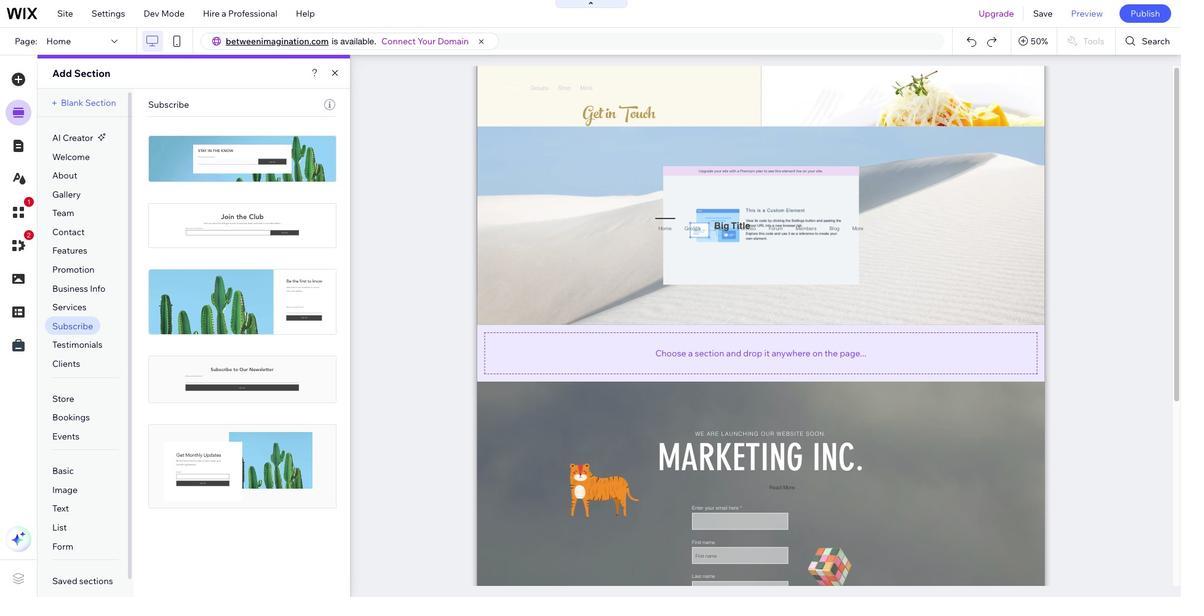 Task type: describe. For each thing, give the bounding box(es) containing it.
clients
[[52, 358, 80, 369]]

choose a section and drop it anywhere on the page...
[[656, 347, 867, 359]]

ai
[[52, 132, 61, 143]]

publish button
[[1120, 4, 1172, 23]]

team
[[52, 208, 74, 219]]

save button
[[1024, 0, 1063, 27]]

ai creator
[[52, 132, 93, 143]]

tools button
[[1058, 28, 1116, 55]]

section
[[695, 347, 725, 359]]

gallery
[[52, 189, 81, 200]]

hire a professional
[[203, 8, 278, 19]]

mode
[[161, 8, 185, 19]]

section for add section
[[74, 67, 111, 79]]

preview
[[1072, 8, 1104, 19]]

image
[[52, 484, 78, 495]]

your
[[418, 36, 436, 47]]

add section
[[52, 67, 111, 79]]

the
[[825, 347, 838, 359]]

dev
[[144, 8, 159, 19]]

betweenimagination.com
[[226, 36, 329, 47]]

saved
[[52, 576, 77, 587]]

business info
[[52, 283, 106, 294]]

choose
[[656, 347, 687, 359]]

tools
[[1084, 36, 1105, 47]]

section for blank section
[[85, 97, 116, 108]]

events
[[52, 431, 80, 442]]

add
[[52, 67, 72, 79]]

domain
[[438, 36, 469, 47]]

search
[[1143, 36, 1171, 47]]

site
[[57, 8, 73, 19]]

saved sections
[[52, 576, 113, 587]]

sections
[[79, 576, 113, 587]]

dev mode
[[144, 8, 185, 19]]

features
[[52, 245, 87, 256]]

settings
[[92, 8, 125, 19]]

page...
[[840, 347, 867, 359]]

1 horizontal spatial subscribe
[[148, 99, 189, 110]]

drop
[[744, 347, 763, 359]]

1
[[27, 198, 31, 206]]



Task type: locate. For each thing, give the bounding box(es) containing it.
form
[[52, 541, 73, 552]]

store
[[52, 393, 74, 404]]

bookings
[[52, 412, 90, 423]]

creator
[[63, 132, 93, 143]]

preview button
[[1063, 0, 1113, 27]]

publish
[[1131, 8, 1161, 19]]

0 horizontal spatial subscribe
[[52, 321, 93, 332]]

contact
[[52, 226, 85, 238]]

a left section
[[689, 347, 693, 359]]

and
[[727, 347, 742, 359]]

a right hire
[[222, 8, 226, 19]]

is available. connect your domain
[[332, 36, 469, 47]]

text
[[52, 503, 69, 514]]

anywhere
[[772, 347, 811, 359]]

0 vertical spatial a
[[222, 8, 226, 19]]

a for section
[[689, 347, 693, 359]]

1 vertical spatial a
[[689, 347, 693, 359]]

welcome
[[52, 151, 90, 162]]

a
[[222, 8, 226, 19], [689, 347, 693, 359]]

subscribe
[[148, 99, 189, 110], [52, 321, 93, 332]]

list
[[52, 522, 67, 533]]

0 vertical spatial subscribe
[[148, 99, 189, 110]]

promotion
[[52, 264, 95, 275]]

0 vertical spatial section
[[74, 67, 111, 79]]

help
[[296, 8, 315, 19]]

on
[[813, 347, 823, 359]]

2 button
[[6, 230, 34, 259]]

1 button
[[6, 197, 34, 225]]

connect
[[382, 36, 416, 47]]

available.
[[341, 36, 377, 46]]

50% button
[[1012, 28, 1057, 55]]

blank section
[[61, 97, 116, 108]]

section up blank section
[[74, 67, 111, 79]]

section
[[74, 67, 111, 79], [85, 97, 116, 108]]

search button
[[1117, 28, 1182, 55]]

1 vertical spatial subscribe
[[52, 321, 93, 332]]

0 horizontal spatial a
[[222, 8, 226, 19]]

hire
[[203, 8, 220, 19]]

50%
[[1032, 36, 1049, 47]]

it
[[765, 347, 770, 359]]

basic
[[52, 465, 74, 477]]

professional
[[228, 8, 278, 19]]

testimonials
[[52, 339, 103, 350]]

section right blank
[[85, 97, 116, 108]]

1 horizontal spatial a
[[689, 347, 693, 359]]

home
[[47, 36, 71, 47]]

info
[[90, 283, 106, 294]]

2
[[27, 231, 31, 239]]

is
[[332, 36, 338, 46]]

about
[[52, 170, 77, 181]]

services
[[52, 302, 87, 313]]

1 vertical spatial section
[[85, 97, 116, 108]]

blank
[[61, 97, 83, 108]]

business
[[52, 283, 88, 294]]

a for professional
[[222, 8, 226, 19]]

save
[[1034, 8, 1053, 19]]

upgrade
[[979, 8, 1015, 19]]



Task type: vqa. For each thing, say whether or not it's contained in the screenshot.
2 button
yes



